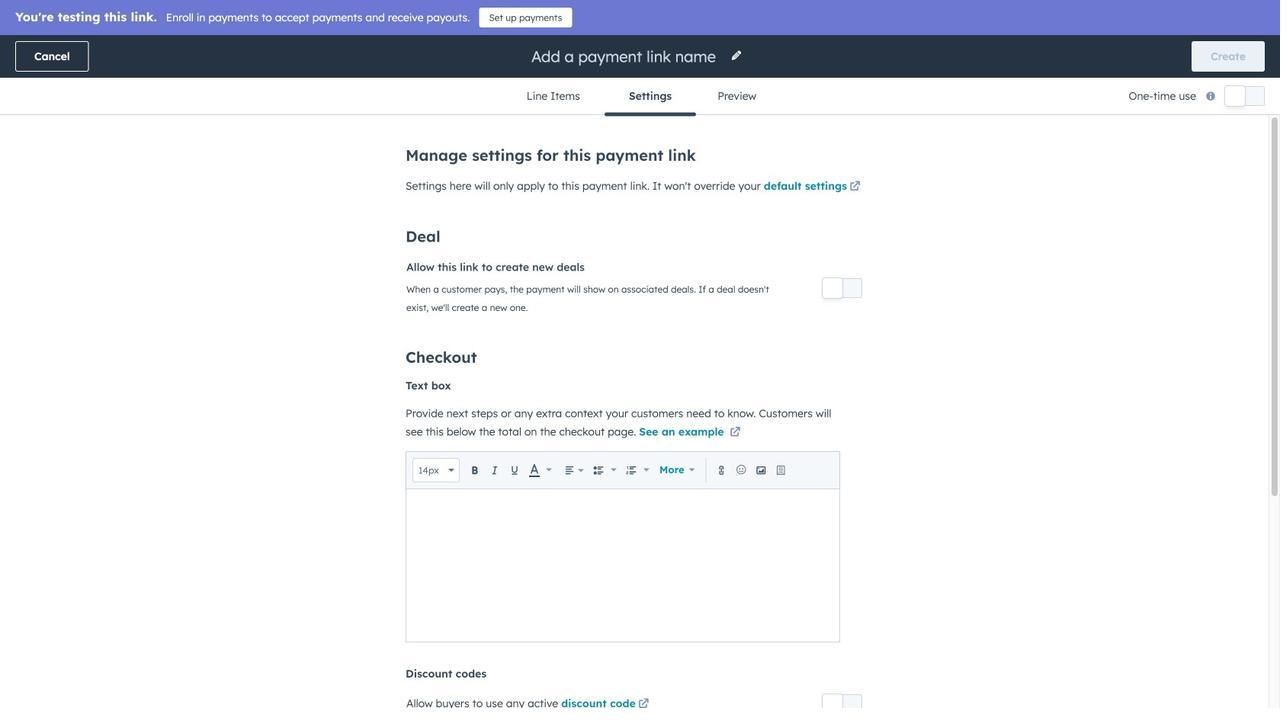 Task type: locate. For each thing, give the bounding box(es) containing it.
column header
[[37, 192, 239, 226], [239, 192, 360, 226], [1046, 192, 1123, 226], [1123, 192, 1244, 226]]

application
[[406, 452, 841, 643]]

link opens in a new window image
[[850, 182, 861, 193], [730, 428, 741, 439]]

1 column header from the left
[[37, 192, 239, 226]]

1 group from the left
[[590, 460, 621, 481]]

navigation
[[503, 78, 778, 116]]

link opens in a new window image
[[850, 178, 861, 196], [730, 424, 741, 442], [639, 696, 649, 709], [639, 700, 649, 709]]

Size text field
[[418, 463, 449, 478]]

group
[[590, 460, 621, 481], [623, 460, 654, 481]]

dialog
[[0, 0, 1281, 709]]

1 horizontal spatial link opens in a new window image
[[850, 182, 861, 193]]

0 horizontal spatial group
[[590, 460, 621, 481]]

1 horizontal spatial group
[[623, 460, 654, 481]]

0 vertical spatial link opens in a new window image
[[850, 182, 861, 193]]

navigation inside page section element
[[503, 78, 778, 116]]

1 vertical spatial link opens in a new window image
[[730, 428, 741, 439]]

2 column header from the left
[[239, 192, 360, 226]]



Task type: describe. For each thing, give the bounding box(es) containing it.
Search search field
[[37, 146, 342, 176]]

Add a payment link name field
[[530, 46, 722, 67]]

previous page image
[[523, 303, 542, 321]]

page section element
[[0, 35, 1281, 116]]

0 horizontal spatial link opens in a new window image
[[730, 428, 741, 439]]

4 column header from the left
[[1123, 192, 1244, 226]]

2 group from the left
[[623, 460, 654, 481]]

3 column header from the left
[[1046, 192, 1123, 226]]



Task type: vqa. For each thing, say whether or not it's contained in the screenshot.
(0)
no



